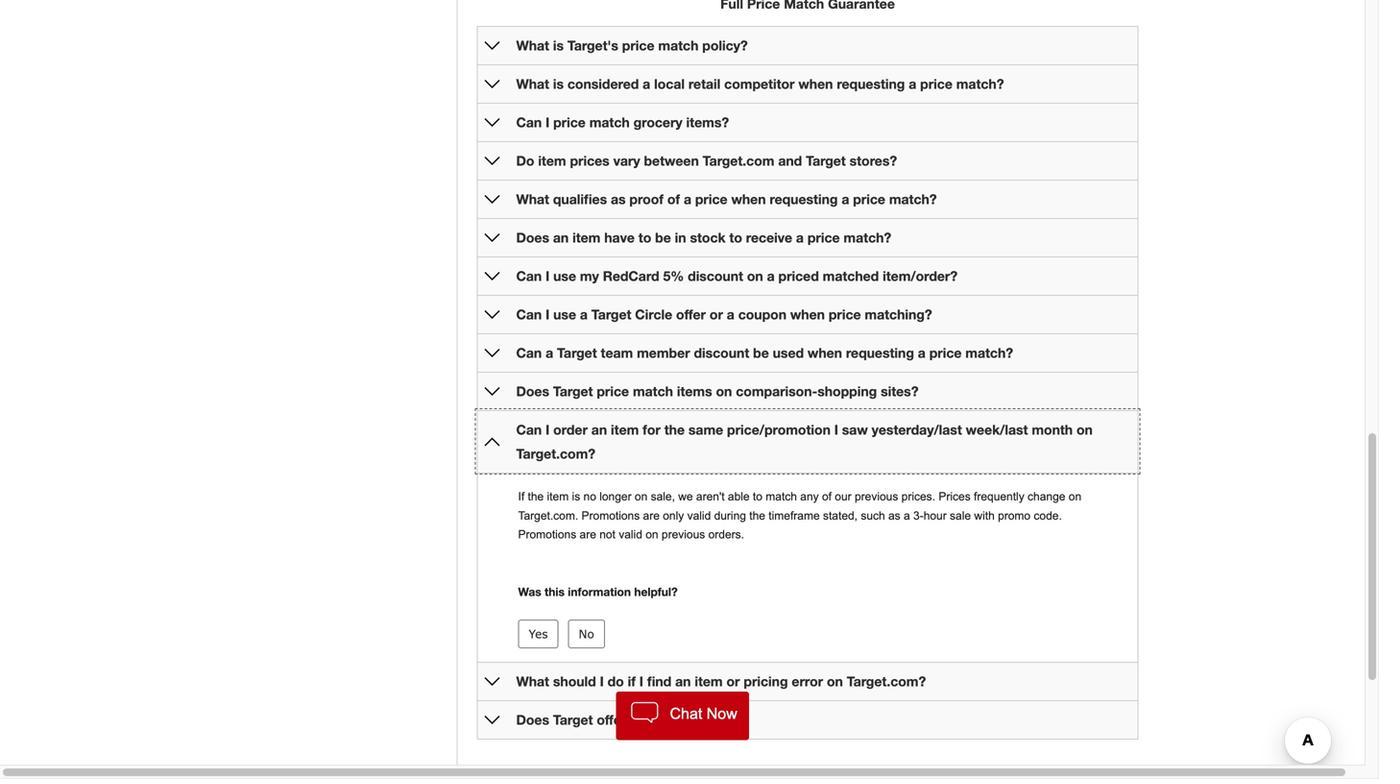 Task type: vqa. For each thing, say whether or not it's contained in the screenshot.
rightmost 'Giftcards'
no



Task type: locate. For each thing, give the bounding box(es) containing it.
target.com? right error on the bottom of the page
[[847, 674, 927, 689]]

circle arrow e image for can i use my redcard 5% discount on a priced matched item/order?
[[485, 269, 500, 284]]

item inside if the item is no longer on sale, we aren't able to match any of our previous prices. prices frequently change on target.com. promotions are only valid during the timeframe stated, such as a 3-hour sale with promo code. promotions are not valid on previous orders.
[[547, 490, 569, 503]]

an right order
[[592, 422, 607, 438]]

requesting up the stores?
[[837, 76, 906, 92]]

1 horizontal spatial are
[[643, 509, 660, 522]]

an inside can i order an item for the same price/promotion i saw yesterday/last week/last month on target.com?
[[592, 422, 607, 438]]

priced
[[779, 268, 819, 284]]

1 horizontal spatial promotions
[[582, 509, 640, 522]]

was this information helpful?
[[518, 585, 678, 599]]

3 does from the top
[[517, 712, 550, 728]]

does for does target offer rain checks?
[[517, 712, 550, 728]]

3 what from the top
[[517, 191, 550, 207]]

1 use from the top
[[554, 268, 577, 284]]

1 vertical spatial requesting
[[770, 191, 838, 207]]

3 circle arrow e image from the top
[[485, 307, 500, 322]]

only
[[663, 509, 684, 522]]

6 circle arrow e image from the top
[[485, 346, 500, 361]]

0 vertical spatial valid
[[688, 509, 711, 522]]

on
[[747, 268, 764, 284], [716, 383, 733, 399], [1077, 422, 1093, 438], [635, 490, 648, 503], [1069, 490, 1082, 503], [646, 528, 659, 541], [827, 674, 844, 689]]

0 horizontal spatial or
[[710, 307, 724, 322]]

0 vertical spatial is
[[553, 38, 564, 53]]

if
[[628, 674, 636, 689]]

target.com?
[[517, 446, 596, 462], [847, 674, 927, 689]]

an
[[553, 230, 569, 246], [592, 422, 607, 438], [676, 674, 691, 689]]

0 horizontal spatial be
[[656, 230, 672, 246]]

is left considered
[[553, 76, 564, 92]]

what left the should
[[517, 674, 550, 689]]

what for what is target's price match policy?
[[517, 38, 550, 53]]

what should i do if i find an item or pricing error on target.com?
[[517, 674, 927, 689]]

4 circle arrow e image from the top
[[485, 192, 500, 207]]

as left proof
[[611, 191, 626, 207]]

discount down stock
[[688, 268, 744, 284]]

1 vertical spatial or
[[727, 674, 740, 689]]

on right "month"
[[1077, 422, 1093, 438]]

1 can from the top
[[517, 114, 542, 130]]

target.com? down order
[[517, 446, 596, 462]]

8 circle arrow e image from the top
[[485, 713, 500, 728]]

None submit
[[518, 620, 559, 649], [568, 620, 605, 649], [518, 620, 559, 649], [568, 620, 605, 649]]

1 what from the top
[[517, 38, 550, 53]]

price
[[623, 38, 655, 53], [921, 76, 953, 92], [554, 114, 586, 130], [696, 191, 728, 207], [854, 191, 886, 207], [808, 230, 840, 246], [829, 307, 862, 322], [930, 345, 962, 361], [597, 383, 630, 399]]

1 vertical spatial as
[[889, 509, 901, 522]]

item left for
[[611, 422, 639, 438]]

match down considered
[[590, 114, 630, 130]]

local
[[655, 76, 685, 92]]

discount down can i use a target circle offer or a coupon when price matching? link
[[694, 345, 750, 361]]

0 horizontal spatial as
[[611, 191, 626, 207]]

2 vertical spatial is
[[572, 490, 581, 503]]

2 what from the top
[[517, 76, 550, 92]]

in
[[675, 230, 687, 246]]

does an item have to be in stock to receive a price match?
[[517, 230, 892, 246]]

policy?
[[703, 38, 748, 53]]

chat now
[[670, 705, 738, 723]]

offer left "rain"
[[597, 712, 627, 728]]

circle arrow e image for can i price match grocery items?
[[485, 115, 500, 130]]

discount
[[688, 268, 744, 284], [694, 345, 750, 361]]

the right for
[[665, 422, 685, 438]]

1 circle arrow e image from the top
[[485, 76, 500, 92]]

circle arrow e image
[[485, 76, 500, 92], [485, 269, 500, 284], [485, 307, 500, 322], [485, 674, 500, 689]]

use left circle
[[554, 307, 577, 322]]

0 vertical spatial of
[[668, 191, 680, 207]]

0 vertical spatial promotions
[[582, 509, 640, 522]]

or
[[710, 307, 724, 322], [727, 674, 740, 689]]

longer
[[600, 490, 632, 503]]

month
[[1032, 422, 1074, 438]]

4 can from the top
[[517, 345, 542, 361]]

0 vertical spatial target.com?
[[517, 446, 596, 462]]

4 what from the top
[[517, 674, 550, 689]]

what for what should i do if i find an item or pricing error on target.com?
[[517, 674, 550, 689]]

used
[[773, 345, 804, 361]]

1 vertical spatial an
[[592, 422, 607, 438]]

on down sale,
[[646, 528, 659, 541]]

was
[[518, 585, 542, 599]]

3 circle arrow e image from the top
[[485, 153, 500, 169]]

match up timeframe
[[766, 490, 798, 503]]

or left pricing
[[727, 674, 740, 689]]

coupon
[[739, 307, 787, 322]]

0 horizontal spatial promotions
[[518, 528, 577, 541]]

can
[[517, 114, 542, 130], [517, 268, 542, 284], [517, 307, 542, 322], [517, 345, 542, 361], [517, 422, 542, 438]]

requesting down and
[[770, 191, 838, 207]]

to right have
[[639, 230, 652, 246]]

1 horizontal spatial as
[[889, 509, 901, 522]]

1 horizontal spatial the
[[665, 422, 685, 438]]

use for my
[[554, 268, 577, 284]]

a
[[643, 76, 651, 92], [909, 76, 917, 92], [684, 191, 692, 207], [842, 191, 850, 207], [797, 230, 804, 246], [767, 268, 775, 284], [580, 307, 588, 322], [727, 307, 735, 322], [546, 345, 554, 361], [918, 345, 926, 361], [904, 509, 911, 522]]

match up the local
[[659, 38, 699, 53]]

have
[[605, 230, 635, 246]]

0 horizontal spatial previous
[[662, 528, 706, 541]]

circle arrow e image for can a target team member discount be used when requesting a price match?
[[485, 346, 500, 361]]

0 horizontal spatial are
[[580, 528, 597, 541]]

timeframe
[[769, 509, 820, 522]]

2 does from the top
[[517, 383, 550, 399]]

are left only
[[643, 509, 660, 522]]

promo
[[999, 509, 1031, 522]]

1 does from the top
[[517, 230, 550, 246]]

1 vertical spatial valid
[[619, 528, 643, 541]]

3 can from the top
[[517, 307, 542, 322]]

on right change
[[1069, 490, 1082, 503]]

is left target's
[[553, 38, 564, 53]]

what left considered
[[517, 76, 550, 92]]

1 horizontal spatial valid
[[688, 509, 711, 522]]

5 circle arrow e image from the top
[[485, 230, 500, 246]]

we
[[679, 490, 693, 503]]

1 vertical spatial is
[[553, 76, 564, 92]]

circle arrow s image
[[485, 434, 500, 450]]

sale,
[[651, 490, 676, 503]]

be left in
[[656, 230, 672, 246]]

items?
[[687, 114, 730, 130]]

comparison-
[[736, 383, 818, 399]]

1 vertical spatial offer
[[597, 712, 627, 728]]

0 vertical spatial offer
[[677, 307, 706, 322]]

is left no
[[572, 490, 581, 503]]

matched
[[823, 268, 880, 284]]

0 vertical spatial or
[[710, 307, 724, 322]]

be left used
[[754, 345, 770, 361]]

as inside if the item is no longer on sale, we aren't able to match any of our previous prices. prices frequently change on target.com. promotions are only valid during the timeframe stated, such as a 3-hour sale with promo code. promotions are not valid on previous orders.
[[889, 509, 901, 522]]

item right do
[[538, 153, 567, 169]]

2 horizontal spatial an
[[676, 674, 691, 689]]

1 horizontal spatial offer
[[677, 307, 706, 322]]

0 vertical spatial use
[[554, 268, 577, 284]]

1 circle arrow e image from the top
[[485, 38, 500, 53]]

promotions up not
[[582, 509, 640, 522]]

2 vertical spatial requesting
[[846, 345, 915, 361]]

an down the qualifies
[[553, 230, 569, 246]]

use for a
[[554, 307, 577, 322]]

when
[[799, 76, 834, 92], [732, 191, 766, 207], [791, 307, 825, 322], [808, 345, 843, 361]]

to right stock
[[730, 230, 743, 246]]

target left team
[[557, 345, 597, 361]]

0 horizontal spatial an
[[553, 230, 569, 246]]

item
[[538, 153, 567, 169], [573, 230, 601, 246], [611, 422, 639, 438], [547, 490, 569, 503], [695, 674, 723, 689]]

0 horizontal spatial valid
[[619, 528, 643, 541]]

0 horizontal spatial target.com?
[[517, 446, 596, 462]]

with
[[975, 509, 995, 522]]

circle arrow e image
[[485, 38, 500, 53], [485, 115, 500, 130], [485, 153, 500, 169], [485, 192, 500, 207], [485, 230, 500, 246], [485, 346, 500, 361], [485, 384, 500, 399], [485, 713, 500, 728]]

match up for
[[633, 383, 674, 399]]

item up target.com.
[[547, 490, 569, 503]]

1 vertical spatial use
[[554, 307, 577, 322]]

previous
[[855, 490, 899, 503], [662, 528, 706, 541]]

1 horizontal spatial an
[[592, 422, 607, 438]]

1 vertical spatial be
[[754, 345, 770, 361]]

what for what is considered a local retail competitor when requesting a price match?
[[517, 76, 550, 92]]

target up team
[[592, 307, 632, 322]]

or down can i use my redcard 5% discount on a priced matched item/order? link
[[710, 307, 724, 322]]

target down the should
[[553, 712, 593, 728]]

the
[[665, 422, 685, 438], [528, 490, 544, 503], [750, 509, 766, 522]]

valid down 'aren't'
[[688, 509, 711, 522]]

use left my
[[554, 268, 577, 284]]

do
[[517, 153, 535, 169]]

previous up 'such'
[[855, 490, 899, 503]]

what
[[517, 38, 550, 53], [517, 76, 550, 92], [517, 191, 550, 207], [517, 674, 550, 689]]

2 vertical spatial does
[[517, 712, 550, 728]]

requesting down matching?
[[846, 345, 915, 361]]

are left not
[[580, 528, 597, 541]]

0 vertical spatial does
[[517, 230, 550, 246]]

no
[[584, 490, 597, 503]]

valid right not
[[619, 528, 643, 541]]

member
[[637, 345, 691, 361]]

can a target team member discount be used when requesting a price match?
[[517, 345, 1014, 361]]

yesterday/last
[[872, 422, 963, 438]]

can inside can i order an item for the same price/promotion i saw yesterday/last week/last month on target.com?
[[517, 422, 542, 438]]

2 can from the top
[[517, 268, 542, 284]]

the right "if" at the left bottom of page
[[528, 490, 544, 503]]

order
[[554, 422, 588, 438]]

2 circle arrow e image from the top
[[485, 269, 500, 284]]

2 use from the top
[[554, 307, 577, 322]]

do item prices vary between target.com and target stores?
[[517, 153, 898, 169]]

match inside if the item is no longer on sale, we aren't able to match any of our previous prices. prices frequently change on target.com. promotions are only valid during the timeframe stated, such as a 3-hour sale with promo code. promotions are not valid on previous orders.
[[766, 490, 798, 503]]

match
[[659, 38, 699, 53], [590, 114, 630, 130], [633, 383, 674, 399], [766, 490, 798, 503]]

1 vertical spatial are
[[580, 528, 597, 541]]

promotions
[[582, 509, 640, 522], [518, 528, 577, 541]]

an right find
[[676, 674, 691, 689]]

2 vertical spatial the
[[750, 509, 766, 522]]

can i use my redcard 5% discount on a priced matched item/order? link
[[517, 268, 958, 284]]

of left our
[[823, 490, 832, 503]]

2 horizontal spatial to
[[753, 490, 763, 503]]

use
[[554, 268, 577, 284], [554, 307, 577, 322]]

the down able
[[750, 509, 766, 522]]

circle arrow e image for can i use a target circle offer or a coupon when price matching?
[[485, 307, 500, 322]]

when right used
[[808, 345, 843, 361]]

this
[[545, 585, 565, 599]]

grocery
[[634, 114, 683, 130]]

promotions down target.com.
[[518, 528, 577, 541]]

7 circle arrow e image from the top
[[485, 384, 500, 399]]

0 vertical spatial the
[[665, 422, 685, 438]]

offer right circle
[[677, 307, 706, 322]]

of
[[668, 191, 680, 207], [823, 490, 832, 503]]

what down do
[[517, 191, 550, 207]]

as right 'such'
[[889, 509, 901, 522]]

1 vertical spatial promotions
[[518, 528, 577, 541]]

2 vertical spatial an
[[676, 674, 691, 689]]

stated,
[[824, 509, 858, 522]]

when down target.com
[[732, 191, 766, 207]]

previous down only
[[662, 528, 706, 541]]

target.com
[[703, 153, 775, 169]]

1 vertical spatial target.com?
[[847, 674, 927, 689]]

1 vertical spatial of
[[823, 490, 832, 503]]

2 circle arrow e image from the top
[[485, 115, 500, 130]]

0 horizontal spatial offer
[[597, 712, 627, 728]]

5 can from the top
[[517, 422, 542, 438]]

1 vertical spatial does
[[517, 383, 550, 399]]

on left sale,
[[635, 490, 648, 503]]

on up coupon
[[747, 268, 764, 284]]

of inside if the item is no longer on sale, we aren't able to match any of our previous prices. prices frequently change on target.com. promotions are only valid during the timeframe stated, such as a 3-hour sale with promo code. promotions are not valid on previous orders.
[[823, 490, 832, 503]]

to right able
[[753, 490, 763, 503]]

circle
[[636, 307, 673, 322]]

of right proof
[[668, 191, 680, 207]]

target's
[[568, 38, 619, 53]]

1 horizontal spatial previous
[[855, 490, 899, 503]]

4 circle arrow e image from the top
[[485, 674, 500, 689]]

1 vertical spatial the
[[528, 490, 544, 503]]

0 vertical spatial requesting
[[837, 76, 906, 92]]

0 vertical spatial discount
[[688, 268, 744, 284]]

what left target's
[[517, 38, 550, 53]]

1 horizontal spatial of
[[823, 490, 832, 503]]



Task type: describe. For each thing, give the bounding box(es) containing it.
circle arrow e image for what is target's price match policy?
[[485, 38, 500, 53]]

frequently
[[974, 490, 1025, 503]]

1 horizontal spatial or
[[727, 674, 740, 689]]

circle arrow e image for what should i do if i find an item or pricing error on target.com?
[[485, 674, 500, 689]]

2 horizontal spatial the
[[750, 509, 766, 522]]

target right and
[[806, 153, 846, 169]]

does for does an item have to be in stock to receive a price match?
[[517, 230, 550, 246]]

checks?
[[659, 712, 712, 728]]

matching?
[[865, 307, 933, 322]]

what qualifies as proof of a price when requesting a price match? link
[[517, 191, 938, 207]]

0 vertical spatial as
[[611, 191, 626, 207]]

any
[[801, 490, 819, 503]]

circle arrow e image for does an item have to be in stock to receive a price match?
[[485, 230, 500, 246]]

if the item is no longer on sale, we aren't able to match any of our previous prices. prices frequently change on target.com. promotions are only valid during the timeframe stated, such as a 3-hour sale with promo code. promotions are not valid on previous orders.
[[518, 490, 1082, 541]]

can for can i use a target circle offer or a coupon when price matching?
[[517, 307, 542, 322]]

circle arrow e image for what qualifies as proof of a price when requesting a price match?
[[485, 192, 500, 207]]

0 horizontal spatial to
[[639, 230, 652, 246]]

chat now link
[[616, 692, 749, 740]]

what qualifies as proof of a price when requesting a price match?
[[517, 191, 938, 207]]

circle arrow e image for does target offer rain checks?
[[485, 713, 500, 728]]

considered
[[568, 76, 639, 92]]

can for can a target team member discount be used when requesting a price match?
[[517, 345, 542, 361]]

receive
[[747, 230, 793, 246]]

can i use a target circle offer or a coupon when price matching? link
[[517, 307, 933, 322]]

proof
[[630, 191, 664, 207]]

1 vertical spatial previous
[[662, 528, 706, 541]]

should
[[553, 674, 597, 689]]

stores?
[[850, 153, 898, 169]]

find
[[648, 674, 672, 689]]

price/promotion
[[728, 422, 831, 438]]

can a target team member discount be used when requesting a price match? link
[[517, 345, 1014, 361]]

what for what qualifies as proof of a price when requesting a price match?
[[517, 191, 550, 207]]

what is considered a local retail competitor when requesting a price match?
[[517, 76, 1005, 92]]

a inside if the item is no longer on sale, we aren't able to match any of our previous prices. prices frequently change on target.com. promotions are only valid during the timeframe stated, such as a 3-hour sale with promo code. promotions are not valid on previous orders.
[[904, 509, 911, 522]]

is inside if the item is no longer on sale, we aren't able to match any of our previous prices. prices frequently change on target.com. promotions are only valid during the timeframe stated, such as a 3-hour sale with promo code. promotions are not valid on previous orders.
[[572, 490, 581, 503]]

what is considered a local retail competitor when requesting a price match? link
[[517, 76, 1005, 92]]

does target offer rain checks? link
[[517, 712, 712, 728]]

can i use my redcard 5% discount on a priced matched item/order?
[[517, 268, 958, 284]]

sites?
[[881, 383, 919, 399]]

hour
[[924, 509, 947, 522]]

prices
[[570, 153, 610, 169]]

can i price match grocery items? link
[[517, 114, 730, 130]]

circle arrow e image for do item prices vary between target.com and target stores?
[[485, 153, 500, 169]]

aren't
[[697, 490, 725, 503]]

prices
[[939, 490, 971, 503]]

between
[[644, 153, 699, 169]]

0 vertical spatial be
[[656, 230, 672, 246]]

does an item have to be in stock to receive a price match? link
[[517, 230, 892, 246]]

item inside can i order an item for the same price/promotion i saw yesterday/last week/last month on target.com?
[[611, 422, 639, 438]]

able
[[728, 490, 750, 503]]

my
[[580, 268, 599, 284]]

do item prices vary between target.com and target stores? link
[[517, 153, 898, 169]]

the inside can i order an item for the same price/promotion i saw yesterday/last week/last month on target.com?
[[665, 422, 685, 438]]

error
[[792, 674, 824, 689]]

helpful?
[[635, 585, 678, 599]]

same
[[689, 422, 724, 438]]

can i price match grocery items?
[[517, 114, 730, 130]]

can for can i use my redcard 5% discount on a priced matched item/order?
[[517, 268, 542, 284]]

pricing
[[744, 674, 789, 689]]

item left have
[[573, 230, 601, 246]]

0 horizontal spatial of
[[668, 191, 680, 207]]

target.com.
[[518, 509, 579, 522]]

what should i do if i find an item or pricing error on target.com? link
[[517, 674, 927, 689]]

does for does target price match items on comparison-shopping sites?
[[517, 383, 550, 399]]

our
[[835, 490, 852, 503]]

when down priced in the top of the page
[[791, 307, 825, 322]]

when right competitor at the top right
[[799, 76, 834, 92]]

code.
[[1034, 509, 1063, 522]]

does target price match items on comparison-shopping sites? link
[[517, 383, 919, 399]]

retail
[[689, 76, 721, 92]]

5%
[[664, 268, 684, 284]]

change
[[1028, 490, 1066, 503]]

such
[[861, 509, 886, 522]]

is for considered
[[553, 76, 564, 92]]

what is target's price match policy?
[[517, 38, 748, 53]]

what is target's price match policy? link
[[517, 38, 748, 53]]

can for can i order an item for the same price/promotion i saw yesterday/last week/last month on target.com?
[[517, 422, 542, 438]]

now
[[707, 705, 738, 723]]

items
[[677, 383, 713, 399]]

on inside can i order an item for the same price/promotion i saw yesterday/last week/last month on target.com?
[[1077, 422, 1093, 438]]

0 vertical spatial an
[[553, 230, 569, 246]]

can for can i price match grocery items?
[[517, 114, 542, 130]]

during
[[715, 509, 747, 522]]

circle arrow e image for does target price match items on comparison-shopping sites?
[[485, 384, 500, 399]]

requesting for competitor
[[837, 76, 906, 92]]

sale
[[950, 509, 972, 522]]

requesting for price
[[770, 191, 838, 207]]

to inside if the item is no longer on sale, we aren't able to match any of our previous prices. prices frequently change on target.com. promotions are only valid during the timeframe stated, such as a 3-hour sale with promo code. promotions are not valid on previous orders.
[[753, 490, 763, 503]]

target.com? inside can i order an item for the same price/promotion i saw yesterday/last week/last month on target.com?
[[517, 446, 596, 462]]

orders.
[[709, 528, 745, 541]]

shopping
[[818, 383, 878, 399]]

0 vertical spatial are
[[643, 509, 660, 522]]

item up chat now
[[695, 674, 723, 689]]

item/order?
[[883, 268, 958, 284]]

chat now button
[[616, 692, 749, 740]]

not
[[600, 528, 616, 541]]

saw
[[843, 422, 868, 438]]

does target price match items on comparison-shopping sites?
[[517, 383, 919, 399]]

1 horizontal spatial be
[[754, 345, 770, 361]]

if
[[518, 490, 525, 503]]

stock
[[690, 230, 726, 246]]

vary
[[614, 153, 641, 169]]

3-
[[914, 509, 924, 522]]

is for target's
[[553, 38, 564, 53]]

week/last
[[966, 422, 1029, 438]]

1 horizontal spatial to
[[730, 230, 743, 246]]

chat
[[670, 705, 703, 723]]

rain
[[631, 712, 655, 728]]

competitor
[[725, 76, 795, 92]]

and
[[779, 153, 803, 169]]

information
[[568, 585, 631, 599]]

circle arrow e image for what is considered a local retail competitor when requesting a price match?
[[485, 76, 500, 92]]

do
[[608, 674, 624, 689]]

0 vertical spatial previous
[[855, 490, 899, 503]]

qualifies
[[553, 191, 607, 207]]

0 horizontal spatial the
[[528, 490, 544, 503]]

can i order an item for the same price/promotion i saw yesterday/last week/last month on target.com? link
[[517, 422, 1093, 462]]

on right error on the bottom of the page
[[827, 674, 844, 689]]

redcard
[[603, 268, 660, 284]]

target up order
[[553, 383, 593, 399]]

on right items
[[716, 383, 733, 399]]

1 vertical spatial discount
[[694, 345, 750, 361]]

1 horizontal spatial target.com?
[[847, 674, 927, 689]]



